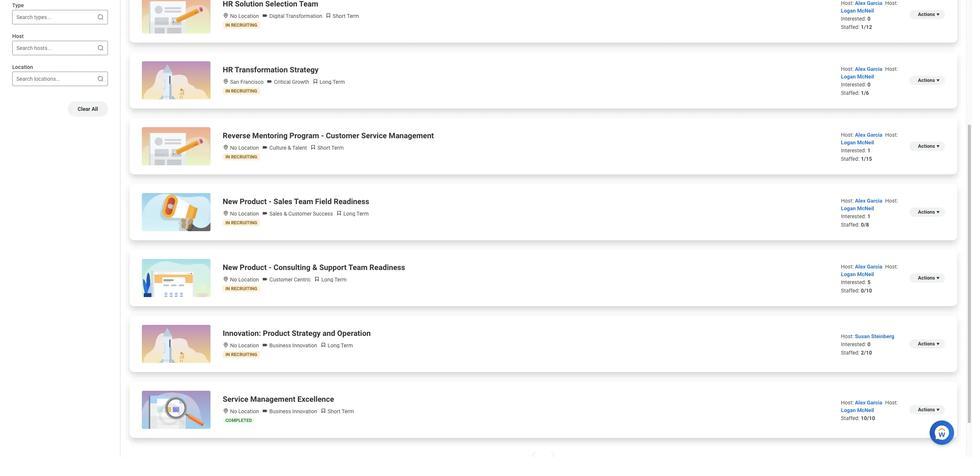 Task type: describe. For each thing, give the bounding box(es) containing it.
0 vertical spatial service
[[361, 131, 387, 140]]

1 for new product - sales team field readiness
[[868, 214, 871, 220]]

customer centric
[[268, 277, 311, 283]]

staffed: for host: alex garcia host: logan mcneil interested: 5 staffed: 0/10
[[841, 288, 860, 294]]

alex garcia button for service management excellence
[[855, 400, 884, 406]]

new for new product - consulting & support team readiness
[[223, 263, 238, 272]]

actions button for hr transformation strategy
[[910, 76, 945, 85]]

term for reverse mentoring program - customer service management
[[331, 145, 344, 151]]

no location for new product - consulting & support team readiness
[[229, 277, 259, 283]]

recruiting for new product - consulting & support team readiness
[[231, 286, 257, 292]]

alex for new product - sales team field readiness
[[855, 198, 866, 204]]

1 location image from the top
[[223, 13, 229, 19]]

culture
[[269, 145, 286, 151]]

actions for new product - consulting & support team readiness
[[918, 275, 935, 281]]

in for new product - sales team field readiness
[[225, 220, 230, 226]]

transformation for hr
[[235, 65, 288, 74]]

no location for reverse mentoring program - customer service management
[[229, 145, 259, 151]]

no location for innovation: product strategy and operation
[[229, 343, 259, 349]]

recruiting for reverse mentoring program - customer service management
[[231, 154, 257, 160]]

product for consulting
[[240, 263, 267, 272]]

status element for hr transformation strategy
[[225, 88, 257, 94]]

all
[[92, 106, 98, 112]]

search image for search hosts...
[[97, 44, 104, 52]]

talent
[[292, 145, 307, 151]]

business innovation for management
[[268, 409, 317, 415]]

search for search hosts...
[[16, 45, 33, 51]]

long term for new product - sales team field readiness
[[342, 211, 369, 217]]

new product - sales team field readiness
[[223, 197, 369, 206]]

staffed: inside host: alex garcia host: logan mcneil staffed: 10/10
[[841, 416, 860, 422]]

logan for reverse mentoring program - customer service management
[[841, 140, 856, 146]]

logan mcneil button for reverse mentoring program - customer service management
[[841, 140, 874, 146]]

staffed: inside host: susan steinberg interested: 0 staffed: 2/10
[[841, 350, 860, 356]]

interested: for hr transformation strategy
[[841, 82, 866, 88]]

location image for service management excellence
[[223, 408, 229, 415]]

term for service management excellence
[[342, 409, 354, 415]]

1 vertical spatial sales
[[269, 211, 282, 217]]

in for new product - consulting & support team readiness
[[225, 286, 230, 292]]

10/10
[[861, 416, 875, 422]]

term for new product - consulting & support team readiness
[[334, 277, 347, 283]]

business for management
[[269, 409, 291, 415]]

garcia inside host: alex garcia host: logan mcneil staffed: 10/10
[[867, 400, 882, 406]]

1 vertical spatial readiness
[[369, 263, 405, 272]]

5
[[868, 280, 871, 286]]

host: alex garcia host: logan mcneil interested: 0 staffed: 1/6
[[841, 66, 898, 96]]

2 vertical spatial &
[[312, 263, 317, 272]]

tag image for mentoring
[[262, 145, 268, 151]]

innovation:
[[223, 329, 261, 338]]

no for new product - consulting & support team readiness
[[230, 277, 237, 283]]

logan inside host: alex garcia host: logan mcneil interested: 0 staffed: 1/12
[[841, 8, 856, 14]]

actions button for innovation: product strategy and operation
[[910, 340, 945, 349]]

no for new product - sales team field readiness
[[230, 211, 237, 217]]

1 alex garcia button from the top
[[855, 0, 884, 6]]

recruiting for innovation: product strategy and operation
[[231, 352, 257, 358]]

centric
[[294, 277, 311, 283]]

2 vertical spatial customer
[[269, 277, 293, 283]]

innovation: product strategy and operation
[[223, 329, 371, 338]]

san francisco
[[229, 79, 264, 85]]

reverse
[[223, 131, 250, 140]]

interested: for new product - consulting & support team readiness
[[841, 280, 866, 286]]

media mylearning image down the excellence
[[320, 408, 326, 415]]

tag image left digital
[[262, 13, 268, 19]]

term for new product - sales team field readiness
[[356, 211, 369, 217]]

chevron left image
[[530, 451, 539, 458]]

alex garcia button for reverse mentoring program - customer service management
[[855, 132, 884, 138]]

1 recruiting from the top
[[231, 23, 257, 28]]

1/6
[[861, 90, 869, 96]]

1 caret down image from the top
[[935, 11, 941, 18]]

media mylearning image for customer
[[310, 145, 316, 151]]

1/15
[[861, 156, 872, 162]]

in recruiting for hr transformation strategy
[[225, 88, 257, 94]]

caret down image for service management excellence
[[935, 407, 941, 413]]

location for service management excellence
[[238, 409, 259, 415]]

1 status element from the top
[[225, 23, 257, 28]]

operation
[[337, 329, 371, 338]]

support
[[319, 263, 347, 272]]

recruiting for hr transformation strategy
[[231, 88, 257, 94]]

host: alex garcia host: logan mcneil interested: 1 staffed: 0/8
[[841, 198, 898, 228]]

growth
[[292, 79, 309, 85]]

location for innovation: product strategy and operation
[[238, 343, 259, 349]]

0 vertical spatial customer
[[326, 131, 359, 140]]

short for excellence
[[328, 409, 341, 415]]

logan for new product - sales team field readiness
[[841, 206, 856, 212]]

alex inside host: alex garcia host: logan mcneil interested: 0 staffed: 1/12
[[855, 0, 866, 6]]

business innovation for product
[[268, 343, 317, 349]]

alex for hr transformation strategy
[[855, 66, 866, 72]]

in recruiting for reverse mentoring program - customer service management
[[225, 154, 257, 160]]

short for program
[[317, 145, 330, 151]]

0 vertical spatial sales
[[273, 197, 292, 206]]

long term for hr transformation strategy
[[318, 79, 345, 85]]

host: alex garcia host: logan mcneil interested: 0 staffed: 1/12
[[841, 0, 898, 30]]

search for search types...
[[16, 14, 33, 20]]

interested: for reverse mentoring program - customer service management
[[841, 148, 866, 154]]

types...
[[34, 14, 51, 20]]

san
[[230, 79, 239, 85]]

long for new product - consulting & support team readiness
[[321, 277, 333, 283]]

host
[[12, 33, 24, 39]]

alex garcia button for new product - sales team field readiness
[[855, 198, 884, 204]]

hr transformation strategy
[[223, 65, 319, 74]]

francisco
[[240, 79, 264, 85]]

new product - consulting & support team readiness
[[223, 263, 405, 272]]

0 vertical spatial short term
[[331, 13, 359, 19]]

4 actions button from the top
[[910, 406, 945, 415]]

2/10
[[861, 350, 872, 356]]

chevron right image
[[548, 451, 557, 458]]

new product - sales team field readiness link
[[223, 196, 369, 207]]

no for service management excellence
[[230, 409, 237, 415]]

logan for new product - consulting & support team readiness
[[841, 272, 856, 278]]

search types...
[[16, 14, 51, 20]]

status element for new product - sales team field readiness
[[225, 220, 257, 226]]

alex inside host: alex garcia host: logan mcneil staffed: 10/10
[[855, 400, 866, 406]]

critical growth
[[273, 79, 309, 85]]

transformation for digital
[[286, 13, 322, 19]]

no location for new product - sales team field readiness
[[229, 211, 259, 217]]

hr
[[223, 65, 233, 74]]

location image for new
[[223, 276, 229, 283]]

location for new product - consulting & support team readiness
[[238, 277, 259, 283]]

& for program
[[288, 145, 291, 151]]

0 inside host: susan steinberg interested: 0 staffed: 2/10
[[868, 342, 871, 348]]

0 horizontal spatial service
[[223, 395, 248, 404]]

no for innovation: product strategy and operation
[[230, 343, 237, 349]]

garcia for reverse mentoring program - customer service management
[[867, 132, 882, 138]]

short term for program
[[316, 145, 344, 151]]

consulting
[[273, 263, 311, 272]]

reverse mentoring program - customer service management link
[[223, 130, 434, 141]]

1/12
[[861, 24, 872, 30]]

0/10
[[861, 288, 872, 294]]



Task type: locate. For each thing, give the bounding box(es) containing it.
logan inside host: alex garcia host: logan mcneil interested: 0 staffed: 1/6
[[841, 74, 856, 80]]

6 logan mcneil button from the top
[[841, 408, 874, 414]]

3 search image from the top
[[97, 75, 104, 83]]

term for hr transformation strategy
[[333, 79, 345, 85]]

4 in from the top
[[225, 220, 230, 226]]

business down the innovation: product strategy and operation
[[269, 343, 291, 349]]

0 horizontal spatial management
[[250, 395, 295, 404]]

mcneil inside host: alex garcia host: logan mcneil interested: 1 staffed: 1/15
[[857, 140, 874, 146]]

media mylearning image down new product - consulting & support team readiness link at the left bottom of page
[[314, 276, 320, 283]]

1 vertical spatial management
[[250, 395, 295, 404]]

0 vertical spatial product
[[240, 197, 267, 206]]

caret down image for team
[[935, 209, 941, 215]]

6 recruiting from the top
[[231, 352, 257, 358]]

0 vertical spatial readiness
[[334, 197, 369, 206]]

long
[[320, 79, 331, 85], [343, 211, 355, 217], [321, 277, 333, 283], [328, 343, 340, 349]]

3 no location from the top
[[229, 211, 259, 217]]

staffed: inside host: alex garcia host: logan mcneil interested: 5 staffed: 0/10
[[841, 288, 860, 294]]

business for product
[[269, 343, 291, 349]]

long right success
[[343, 211, 355, 217]]

media mylearning image down and
[[320, 342, 326, 349]]

strategy
[[290, 65, 319, 74], [292, 329, 321, 338]]

alex up 0/8
[[855, 198, 866, 204]]

logan
[[841, 8, 856, 14], [841, 74, 856, 80], [841, 140, 856, 146], [841, 206, 856, 212], [841, 272, 856, 278], [841, 408, 856, 414]]

3 no from the top
[[230, 211, 237, 217]]

staffed: left 1/12
[[841, 24, 860, 30]]

2 alex garcia button from the top
[[855, 66, 884, 72]]

staffed: left 10/10
[[841, 416, 860, 422]]

garcia
[[867, 0, 882, 6], [867, 66, 882, 72], [867, 132, 882, 138], [867, 198, 882, 204], [867, 264, 882, 270], [867, 400, 882, 406]]

service
[[361, 131, 387, 140], [223, 395, 248, 404]]

logan inside host: alex garcia host: logan mcneil interested: 1 staffed: 1/15
[[841, 140, 856, 146]]

0 vertical spatial &
[[288, 145, 291, 151]]

5 garcia from the top
[[867, 264, 882, 270]]

culture & talent
[[268, 145, 307, 151]]

1 vertical spatial search image
[[97, 44, 104, 52]]

7 actions from the top
[[918, 407, 935, 413]]

completed
[[225, 418, 252, 424]]

clear
[[78, 106, 90, 112]]

1 vertical spatial innovation
[[292, 409, 317, 415]]

interested: inside host: alex garcia host: logan mcneil interested: 5 staffed: 0/10
[[841, 280, 866, 286]]

0 inside host: alex garcia host: logan mcneil interested: 0 staffed: 1/12
[[868, 16, 871, 22]]

mcneil up 10/10
[[857, 408, 874, 414]]

alex garcia button up 5
[[855, 264, 884, 270]]

3 logan mcneil button from the top
[[841, 140, 874, 146]]

0
[[868, 16, 871, 22], [868, 82, 871, 88], [868, 342, 871, 348]]

mcneil up 1/6
[[857, 74, 874, 80]]

steinberg
[[871, 334, 894, 340]]

status element for new product - consulting & support team readiness
[[225, 286, 257, 292]]

alex up 1/6
[[855, 66, 866, 72]]

2 vertical spatial short
[[328, 409, 341, 415]]

1 vertical spatial short term
[[316, 145, 344, 151]]

business innovation
[[268, 343, 317, 349], [268, 409, 317, 415]]

1 vertical spatial -
[[269, 197, 272, 206]]

transformation
[[286, 13, 322, 19], [235, 65, 288, 74]]

actions for service management excellence
[[918, 407, 935, 413]]

success
[[313, 211, 333, 217]]

6 in recruiting from the top
[[225, 352, 257, 358]]

garcia up 0/8
[[867, 198, 882, 204]]

6 no location from the top
[[229, 409, 259, 415]]

mcneil up 5
[[857, 272, 874, 278]]

tag image
[[262, 145, 268, 151], [262, 342, 268, 349]]

0 vertical spatial search
[[16, 14, 33, 20]]

long term
[[318, 79, 345, 85], [342, 211, 369, 217], [320, 277, 347, 283], [326, 343, 353, 349]]

mcneil inside host: alex garcia host: logan mcneil staffed: 10/10
[[857, 408, 874, 414]]

long for new product - sales team field readiness
[[343, 211, 355, 217]]

- left consulting
[[269, 263, 272, 272]]

logan mcneil button up 1/6
[[841, 74, 874, 80]]

sales & customer success
[[268, 211, 333, 217]]

2 garcia from the top
[[867, 66, 882, 72]]

1 logan from the top
[[841, 8, 856, 14]]

long right growth
[[320, 79, 331, 85]]

caret down image
[[935, 11, 941, 18], [935, 77, 941, 84], [935, 143, 941, 149], [935, 209, 941, 215], [935, 341, 941, 347]]

program
[[289, 131, 319, 140]]

tag image for new product - consulting & support team readiness
[[262, 276, 268, 283]]

0 vertical spatial search image
[[97, 13, 104, 21]]

1 vertical spatial media mylearning image
[[312, 79, 318, 85]]

garcia inside host: alex garcia host: logan mcneil interested: 0 staffed: 1/12
[[867, 0, 882, 6]]

in recruiting for new product - sales team field readiness
[[225, 220, 257, 226]]

business
[[269, 343, 291, 349], [269, 409, 291, 415]]

1 vertical spatial 1
[[868, 214, 871, 220]]

1 vertical spatial actions button
[[910, 76, 945, 85]]

2 tag image from the top
[[262, 342, 268, 349]]

3 actions button from the top
[[910, 340, 945, 349]]

2 vertical spatial search image
[[97, 75, 104, 83]]

status element for innovation: product strategy and operation
[[225, 352, 257, 358]]

alex for new product - consulting & support team readiness
[[855, 264, 866, 270]]

alex garcia button up 1/12
[[855, 0, 884, 6]]

term for innovation: product strategy and operation
[[341, 343, 353, 349]]

tag image down service management excellence
[[262, 408, 268, 415]]

actions button for team
[[910, 274, 945, 283]]

logan mcneil button for service management excellence
[[841, 408, 874, 414]]

search image for search locations...
[[97, 75, 104, 83]]

host: inside host: susan steinberg interested: 0 staffed: 2/10
[[841, 334, 854, 340]]

& left talent on the left of page
[[288, 145, 291, 151]]

interested: up 1/6
[[841, 82, 866, 88]]

1 vertical spatial new
[[223, 263, 238, 272]]

0 vertical spatial business innovation
[[268, 343, 317, 349]]

media mylearning image
[[325, 13, 331, 19], [312, 79, 318, 85]]

mcneil for reverse mentoring program - customer service management
[[857, 140, 874, 146]]

staffed: inside host: alex garcia host: logan mcneil interested: 0 staffed: 1/6
[[841, 90, 860, 96]]

host: alex garcia host: logan mcneil interested: 5 staffed: 0/10
[[841, 264, 898, 294]]

staffed: inside host: alex garcia host: logan mcneil interested: 1 staffed: 1/15
[[841, 156, 860, 162]]

long term down support
[[320, 277, 347, 283]]

1 vertical spatial business innovation
[[268, 409, 317, 415]]

staffed: for host: alex garcia host: logan mcneil interested: 0 staffed: 1/12
[[841, 24, 860, 30]]

actions button for readiness
[[910, 208, 945, 217]]

status element
[[225, 23, 257, 28], [225, 88, 257, 94], [225, 154, 257, 160], [225, 220, 257, 226], [225, 286, 257, 292], [225, 352, 257, 358], [225, 418, 252, 424]]

1 vertical spatial customer
[[288, 211, 312, 217]]

staffed: inside host: alex garcia host: logan mcneil interested: 0 staffed: 1/12
[[841, 24, 860, 30]]

long term down and
[[326, 343, 353, 349]]

actions for new product - sales team field readiness
[[918, 209, 935, 215]]

2 actions button from the top
[[910, 76, 945, 85]]

garcia up 5
[[867, 264, 882, 270]]

2 vertical spatial location image
[[223, 276, 229, 283]]

type
[[12, 2, 24, 8]]

1 actions button from the top
[[910, 10, 945, 19]]

search for search locations...
[[16, 76, 33, 82]]

0 for 1/12
[[868, 16, 871, 22]]

2 mcneil from the top
[[857, 74, 874, 80]]

interested: inside host: alex garcia host: logan mcneil interested: 1 staffed: 0/8
[[841, 214, 866, 220]]

business down service management excellence link
[[269, 409, 291, 415]]

sales down new product - sales team field readiness
[[269, 211, 282, 217]]

media mylearning image for short term
[[325, 13, 331, 19]]

status element containing completed
[[225, 418, 252, 424]]

3 location image from the top
[[223, 342, 229, 349]]

product
[[240, 197, 267, 206], [240, 263, 267, 272], [263, 329, 290, 338]]

0 vertical spatial -
[[321, 131, 324, 140]]

garcia up 1/15
[[867, 132, 882, 138]]

alex
[[855, 0, 866, 6], [855, 66, 866, 72], [855, 132, 866, 138], [855, 198, 866, 204], [855, 264, 866, 270], [855, 400, 866, 406]]

7 staffed: from the top
[[841, 416, 860, 422]]

staffed: left 2/10
[[841, 350, 860, 356]]

0 vertical spatial strategy
[[290, 65, 319, 74]]

0 vertical spatial actions button
[[910, 10, 945, 19]]

excellence
[[297, 395, 334, 404]]

digital transformation
[[268, 13, 322, 19]]

&
[[288, 145, 291, 151], [284, 211, 287, 217], [312, 263, 317, 272]]

2 horizontal spatial &
[[312, 263, 317, 272]]

caret down image
[[935, 275, 941, 281], [935, 407, 941, 413]]

0 vertical spatial innovation
[[292, 343, 317, 349]]

team inside new product - consulting & support team readiness link
[[348, 263, 368, 272]]

6 no from the top
[[230, 409, 237, 415]]

and
[[323, 329, 335, 338]]

actions button
[[910, 10, 945, 19], [910, 76, 945, 85], [910, 340, 945, 349]]

logan mcneil button
[[841, 8, 874, 14], [841, 74, 874, 80], [841, 140, 874, 146], [841, 206, 874, 212], [841, 272, 874, 278], [841, 408, 874, 414]]

3 alex garcia button from the top
[[855, 132, 884, 138]]

1 vertical spatial business
[[269, 409, 291, 415]]

1 no from the top
[[230, 13, 237, 19]]

staffed: for host: alex garcia host: logan mcneil interested: 1 staffed: 0/8
[[841, 222, 860, 228]]

0 up 1/6
[[868, 82, 871, 88]]

media mylearning image right growth
[[312, 79, 318, 85]]

interested: for new product - sales team field readiness
[[841, 214, 866, 220]]

1 vertical spatial strategy
[[292, 329, 321, 338]]

team
[[294, 197, 313, 206], [348, 263, 368, 272]]

1 vertical spatial &
[[284, 211, 287, 217]]

mcneil
[[857, 8, 874, 14], [857, 74, 874, 80], [857, 140, 874, 146], [857, 206, 874, 212], [857, 272, 874, 278], [857, 408, 874, 414]]

1 horizontal spatial service
[[361, 131, 387, 140]]

2 business from the top
[[269, 409, 291, 415]]

0 vertical spatial media mylearning image
[[325, 13, 331, 19]]

3 location image from the top
[[223, 276, 229, 283]]

5 caret down image from the top
[[935, 341, 941, 347]]

locations...
[[34, 76, 60, 82]]

0 vertical spatial caret down image
[[935, 275, 941, 281]]

0 horizontal spatial media mylearning image
[[312, 79, 318, 85]]

team up sales & customer success
[[294, 197, 313, 206]]

logan mcneil button up 5
[[841, 272, 874, 278]]

2 vertical spatial actions button
[[910, 340, 945, 349]]

long term right growth
[[318, 79, 345, 85]]

critical
[[274, 79, 291, 85]]

- right program
[[321, 131, 324, 140]]

garcia for hr transformation strategy
[[867, 66, 882, 72]]

5 no from the top
[[230, 343, 237, 349]]

4 logan from the top
[[841, 206, 856, 212]]

sales up sales & customer success
[[273, 197, 292, 206]]

clear all button
[[68, 101, 108, 117]]

interested: inside host: alex garcia host: logan mcneil interested: 0 staffed: 1/6
[[841, 82, 866, 88]]

1 vertical spatial 0
[[868, 82, 871, 88]]

tag image down the innovation: product strategy and operation
[[262, 342, 268, 349]]

long down support
[[321, 277, 333, 283]]

4 status element from the top
[[225, 220, 257, 226]]

0 horizontal spatial team
[[294, 197, 313, 206]]

4 no location from the top
[[229, 277, 259, 283]]

1 innovation from the top
[[292, 343, 317, 349]]

alex up 10/10
[[855, 400, 866, 406]]

0 horizontal spatial &
[[284, 211, 287, 217]]

interested: inside host: susan steinberg interested: 0 staffed: 2/10
[[841, 342, 866, 348]]

strategy left and
[[292, 329, 321, 338]]

alex garcia button for new product - consulting & support team readiness
[[855, 264, 884, 270]]

1 vertical spatial location image
[[223, 145, 229, 151]]

1 in recruiting from the top
[[225, 23, 257, 28]]

team right support
[[348, 263, 368, 272]]

clear all
[[78, 106, 98, 112]]

search
[[16, 14, 33, 20], [16, 45, 33, 51], [16, 76, 33, 82]]

5 in from the top
[[225, 286, 230, 292]]

- inside new product - sales team field readiness link
[[269, 197, 272, 206]]

long for hr transformation strategy
[[320, 79, 331, 85]]

hr transformation strategy link
[[223, 64, 319, 75]]

1 up 1/15
[[868, 148, 871, 154]]

mcneil inside host: alex garcia host: logan mcneil interested: 1 staffed: 0/8
[[857, 206, 874, 212]]

media mylearning image for operation
[[320, 342, 326, 349]]

actions button
[[910, 142, 945, 151], [910, 208, 945, 217], [910, 274, 945, 283], [910, 406, 945, 415]]

garcia up 1/12
[[867, 0, 882, 6]]

0 vertical spatial team
[[294, 197, 313, 206]]

short term
[[331, 13, 359, 19], [316, 145, 344, 151], [326, 409, 354, 415]]

tag image down hr transformation strategy
[[267, 79, 273, 85]]

digital
[[269, 13, 284, 19]]

mcneil inside host: alex garcia host: logan mcneil interested: 0 staffed: 1/6
[[857, 74, 874, 80]]

3 mcneil from the top
[[857, 140, 874, 146]]

hosts...
[[34, 45, 52, 51]]

0 inside host: alex garcia host: logan mcneil interested: 0 staffed: 1/6
[[868, 82, 871, 88]]

no location
[[229, 13, 259, 19], [229, 145, 259, 151], [229, 211, 259, 217], [229, 277, 259, 283], [229, 343, 259, 349], [229, 409, 259, 415]]

4 location image from the top
[[223, 408, 229, 415]]

1 vertical spatial transformation
[[235, 65, 288, 74]]

recruiting for new product - sales team field readiness
[[231, 220, 257, 226]]

logan inside host: alex garcia host: logan mcneil interested: 1 staffed: 0/8
[[841, 206, 856, 212]]

- for sales
[[269, 197, 272, 206]]

susan steinberg button
[[855, 334, 894, 340]]

6 status element from the top
[[225, 352, 257, 358]]

alex garcia button up 0/8
[[855, 198, 884, 204]]

logan mcneil button for new product - sales team field readiness
[[841, 206, 874, 212]]

1 vertical spatial tag image
[[262, 342, 268, 349]]

status element for service management excellence
[[225, 418, 252, 424]]

5 logan from the top
[[841, 272, 856, 278]]

3 caret down image from the top
[[935, 143, 941, 149]]

media mylearning image for team
[[336, 211, 342, 217]]

alex up 1/15
[[855, 132, 866, 138]]

tag image for new product - sales team field readiness
[[262, 211, 268, 217]]

3 search from the top
[[16, 76, 33, 82]]

0 vertical spatial new
[[223, 197, 238, 206]]

2 business innovation from the top
[[268, 409, 317, 415]]

business innovation down service management excellence link
[[268, 409, 317, 415]]

alex inside host: alex garcia host: logan mcneil interested: 1 staffed: 1/15
[[855, 132, 866, 138]]

actions for hr transformation strategy
[[918, 77, 935, 83]]

logan mcneil button up 0/8
[[841, 206, 874, 212]]

- up sales & customer success
[[269, 197, 272, 206]]

field
[[315, 197, 332, 206]]

new for new product - sales team field readiness
[[223, 197, 238, 206]]

location image
[[223, 13, 229, 19], [223, 145, 229, 151], [223, 276, 229, 283]]

alex inside host: alex garcia host: logan mcneil interested: 1 staffed: 0/8
[[855, 198, 866, 204]]

search image
[[97, 13, 104, 21], [97, 44, 104, 52], [97, 75, 104, 83]]

tag image down mentoring
[[262, 145, 268, 151]]

media mylearning image for &
[[314, 276, 320, 283]]

logan mcneil button up 1/12
[[841, 8, 874, 14]]

1 vertical spatial search
[[16, 45, 33, 51]]

location for new product - sales team field readiness
[[238, 211, 259, 217]]

mentoring
[[252, 131, 288, 140]]

interested: up 0/8
[[841, 214, 866, 220]]

& down new product - sales team field readiness
[[284, 211, 287, 217]]

innovation for excellence
[[292, 409, 317, 415]]

search down host
[[16, 45, 33, 51]]

long term for innovation: product strategy and operation
[[326, 343, 353, 349]]

innovation: product strategy and operation link
[[223, 328, 371, 339]]

0 vertical spatial transformation
[[286, 13, 322, 19]]

interested: up 0/10
[[841, 280, 866, 286]]

term
[[347, 13, 359, 19], [333, 79, 345, 85], [331, 145, 344, 151], [356, 211, 369, 217], [334, 277, 347, 283], [341, 343, 353, 349], [342, 409, 354, 415]]

1 in from the top
[[225, 23, 230, 28]]

1 inside host: alex garcia host: logan mcneil interested: 1 staffed: 1/15
[[868, 148, 871, 154]]

4 alex garcia button from the top
[[855, 198, 884, 204]]

5 alex from the top
[[855, 264, 866, 270]]

long term for new product - consulting & support team readiness
[[320, 277, 347, 283]]

media mylearning image right digital transformation on the top left
[[325, 13, 331, 19]]

6 logan from the top
[[841, 408, 856, 414]]

host: alex garcia host: logan mcneil interested: 1 staffed: 1/15
[[841, 132, 898, 162]]

media mylearning image right success
[[336, 211, 342, 217]]

staffed: left 1/15
[[841, 156, 860, 162]]

- for consulting
[[269, 263, 272, 272]]

2 vertical spatial search
[[16, 76, 33, 82]]

interested: down susan
[[841, 342, 866, 348]]

1 search image from the top
[[97, 13, 104, 21]]

1 for reverse mentoring program - customer service management
[[868, 148, 871, 154]]

5 recruiting from the top
[[231, 286, 257, 292]]

0/8
[[861, 222, 869, 228]]

transformation up francisco
[[235, 65, 288, 74]]

mcneil up 1/15
[[857, 140, 874, 146]]

staffed: inside host: alex garcia host: logan mcneil interested: 1 staffed: 0/8
[[841, 222, 860, 228]]

5 no location from the top
[[229, 343, 259, 349]]

1 vertical spatial product
[[240, 263, 267, 272]]

1 vertical spatial short
[[317, 145, 330, 151]]

0 vertical spatial 0
[[868, 16, 871, 22]]

mcneil inside host: alex garcia host: logan mcneil interested: 0 staffed: 1/12
[[857, 8, 874, 14]]

& left support
[[312, 263, 317, 272]]

0 vertical spatial short
[[333, 13, 346, 19]]

2 search image from the top
[[97, 44, 104, 52]]

host: susan steinberg interested: 0 staffed: 2/10
[[841, 334, 894, 356]]

innovation down innovation: product strategy and operation link
[[292, 343, 317, 349]]

4 interested: from the top
[[841, 214, 866, 220]]

- inside new product - consulting & support team readiness link
[[269, 263, 272, 272]]

garcia up 1/6
[[867, 66, 882, 72]]

1 vertical spatial service
[[223, 395, 248, 404]]

0 vertical spatial tag image
[[262, 145, 268, 151]]

2 no location from the top
[[229, 145, 259, 151]]

2 logan mcneil button from the top
[[841, 74, 874, 80]]

search locations...
[[16, 76, 60, 82]]

- inside reverse mentoring program - customer service management link
[[321, 131, 324, 140]]

host: alex garcia host: logan mcneil staffed: 10/10
[[841, 400, 898, 422]]

garcia for new product - consulting & support team readiness
[[867, 264, 882, 270]]

1 vertical spatial caret down image
[[935, 407, 941, 413]]

search left locations...
[[16, 76, 33, 82]]

alex for reverse mentoring program - customer service management
[[855, 132, 866, 138]]

3 staffed: from the top
[[841, 156, 860, 162]]

0 vertical spatial 1
[[868, 148, 871, 154]]

location for reverse mentoring program - customer service management
[[238, 145, 259, 151]]

1 1 from the top
[[868, 148, 871, 154]]

1 search from the top
[[16, 14, 33, 20]]

mcneil inside host: alex garcia host: logan mcneil interested: 5 staffed: 0/10
[[857, 272, 874, 278]]

alex garcia button
[[855, 0, 884, 6], [855, 66, 884, 72], [855, 132, 884, 138], [855, 198, 884, 204], [855, 264, 884, 270], [855, 400, 884, 406]]

caret down image for operation
[[935, 341, 941, 347]]

5 interested: from the top
[[841, 280, 866, 286]]

tag image left the centric
[[262, 276, 268, 283]]

location image
[[223, 79, 229, 85], [223, 211, 229, 217], [223, 342, 229, 349], [223, 408, 229, 415]]

interested: inside host: alex garcia host: logan mcneil interested: 0 staffed: 1/12
[[841, 16, 866, 22]]

service management excellence
[[223, 395, 334, 404]]

4 staffed: from the top
[[841, 222, 860, 228]]

short
[[333, 13, 346, 19], [317, 145, 330, 151], [328, 409, 341, 415]]

actions button for management
[[910, 142, 945, 151]]

2 new from the top
[[223, 263, 238, 272]]

1 horizontal spatial team
[[348, 263, 368, 272]]

1 actions from the top
[[918, 11, 935, 17]]

0 vertical spatial location image
[[223, 13, 229, 19]]

actions for innovation: product strategy and operation
[[918, 341, 935, 347]]

5 logan mcneil button from the top
[[841, 272, 874, 278]]

in for reverse mentoring program - customer service management
[[225, 154, 230, 160]]

4 no from the top
[[230, 277, 237, 283]]

5 status element from the top
[[225, 286, 257, 292]]

innovation down the excellence
[[292, 409, 317, 415]]

2 vertical spatial -
[[269, 263, 272, 272]]

0 up 2/10
[[868, 342, 871, 348]]

2 caret down image from the top
[[935, 407, 941, 413]]

2 vertical spatial product
[[263, 329, 290, 338]]

alex garcia button up 10/10
[[855, 400, 884, 406]]

readiness
[[334, 197, 369, 206], [369, 263, 405, 272]]

in
[[225, 23, 230, 28], [225, 88, 230, 94], [225, 154, 230, 160], [225, 220, 230, 226], [225, 286, 230, 292], [225, 352, 230, 358]]

2 recruiting from the top
[[231, 88, 257, 94]]

6 actions from the top
[[918, 341, 935, 347]]

in for innovation: product strategy and operation
[[225, 352, 230, 358]]

transformation right digital
[[286, 13, 322, 19]]

1 interested: from the top
[[841, 16, 866, 22]]

2 caret down image from the top
[[935, 77, 941, 84]]

2 innovation from the top
[[292, 409, 317, 415]]

long for innovation: product strategy and operation
[[328, 343, 340, 349]]

2 location image from the top
[[223, 211, 229, 217]]

garcia inside host: alex garcia host: logan mcneil interested: 0 staffed: 1/6
[[867, 66, 882, 72]]

reverse mentoring program - customer service management
[[223, 131, 434, 140]]

tag image down new product - sales team field readiness
[[262, 211, 268, 217]]

2 staffed: from the top
[[841, 90, 860, 96]]

1 horizontal spatial management
[[389, 131, 434, 140]]

logan inside host: alex garcia host: logan mcneil interested: 5 staffed: 0/10
[[841, 272, 856, 278]]

garcia up 10/10
[[867, 400, 882, 406]]

0 vertical spatial management
[[389, 131, 434, 140]]

1
[[868, 148, 871, 154], [868, 214, 871, 220]]

1 logan mcneil button from the top
[[841, 8, 874, 14]]

strategy for transformation
[[290, 65, 319, 74]]

in recruiting
[[225, 23, 257, 28], [225, 88, 257, 94], [225, 154, 257, 160], [225, 220, 257, 226], [225, 286, 257, 292], [225, 352, 257, 358]]

staffed: for host: alex garcia host: logan mcneil interested: 1 staffed: 1/15
[[841, 156, 860, 162]]

1 horizontal spatial &
[[288, 145, 291, 151]]

1 no location from the top
[[229, 13, 259, 19]]

1 alex from the top
[[855, 0, 866, 6]]

4 actions from the top
[[918, 209, 935, 215]]

2 in recruiting from the top
[[225, 88, 257, 94]]

tag image for service management excellence
[[262, 408, 268, 415]]

mcneil up 0/8
[[857, 206, 874, 212]]

logan for hr transformation strategy
[[841, 74, 856, 80]]

team inside new product - sales team field readiness link
[[294, 197, 313, 206]]

logan mcneil button up 1/15
[[841, 140, 874, 146]]

logan mcneil button for hr transformation strategy
[[841, 74, 874, 80]]

service management excellence link
[[223, 394, 334, 405]]

2 alex from the top
[[855, 66, 866, 72]]

1 0 from the top
[[868, 16, 871, 22]]

staffed: left 0/10
[[841, 288, 860, 294]]

3 actions button from the top
[[910, 274, 945, 283]]

3 recruiting from the top
[[231, 154, 257, 160]]

1 inside host: alex garcia host: logan mcneil interested: 1 staffed: 0/8
[[868, 214, 871, 220]]

recruiting
[[231, 23, 257, 28], [231, 88, 257, 94], [231, 154, 257, 160], [231, 220, 257, 226], [231, 286, 257, 292], [231, 352, 257, 358]]

garcia inside host: alex garcia host: logan mcneil interested: 1 staffed: 1/15
[[867, 132, 882, 138]]

logan inside host: alex garcia host: logan mcneil staffed: 10/10
[[841, 408, 856, 414]]

innovation
[[292, 343, 317, 349], [292, 409, 317, 415]]

2 1 from the top
[[868, 214, 871, 220]]

interested: inside host: alex garcia host: logan mcneil interested: 1 staffed: 1/15
[[841, 148, 866, 154]]

media mylearning image right talent on the left of page
[[310, 145, 316, 151]]

no
[[230, 13, 237, 19], [230, 145, 237, 151], [230, 211, 237, 217], [230, 277, 237, 283], [230, 343, 237, 349], [230, 409, 237, 415]]

tag image
[[262, 13, 268, 19], [267, 79, 273, 85], [262, 211, 268, 217], [262, 276, 268, 283], [262, 408, 268, 415]]

4 logan mcneil button from the top
[[841, 206, 874, 212]]

alex inside host: alex garcia host: logan mcneil interested: 5 staffed: 0/10
[[855, 264, 866, 270]]

no for reverse mentoring program - customer service management
[[230, 145, 237, 151]]

3 in recruiting from the top
[[225, 154, 257, 160]]

garcia inside host: alex garcia host: logan mcneil interested: 1 staffed: 0/8
[[867, 198, 882, 204]]

management
[[389, 131, 434, 140], [250, 395, 295, 404]]

alex inside host: alex garcia host: logan mcneil interested: 0 staffed: 1/6
[[855, 66, 866, 72]]

staffed: for host: alex garcia host: logan mcneil interested: 0 staffed: 1/6
[[841, 90, 860, 96]]

6 alex garcia button from the top
[[855, 400, 884, 406]]

tag image for hr transformation strategy
[[267, 79, 273, 85]]

interested: up 1/15
[[841, 148, 866, 154]]

customer
[[326, 131, 359, 140], [288, 211, 312, 217], [269, 277, 293, 283]]

staffed: left 1/6
[[841, 90, 860, 96]]

2 interested: from the top
[[841, 82, 866, 88]]

mcneil up 1/12
[[857, 8, 874, 14]]

6 interested: from the top
[[841, 342, 866, 348]]

long down and
[[328, 343, 340, 349]]

media mylearning image
[[310, 145, 316, 151], [336, 211, 342, 217], [314, 276, 320, 283], [320, 342, 326, 349], [320, 408, 326, 415]]

3 0 from the top
[[868, 342, 871, 348]]

new product - consulting & support team readiness link
[[223, 262, 405, 273]]

tag image for product
[[262, 342, 268, 349]]

business innovation down the innovation: product strategy and operation
[[268, 343, 317, 349]]

search down type at the top left
[[16, 14, 33, 20]]

staffed:
[[841, 24, 860, 30], [841, 90, 860, 96], [841, 156, 860, 162], [841, 222, 860, 228], [841, 288, 860, 294], [841, 350, 860, 356], [841, 416, 860, 422]]

4 caret down image from the top
[[935, 209, 941, 215]]

6 mcneil from the top
[[857, 408, 874, 414]]

garcia for new product - sales team field readiness
[[867, 198, 882, 204]]

strategy up growth
[[290, 65, 319, 74]]

1 up 0/8
[[868, 214, 871, 220]]

logan mcneil button up 10/10
[[841, 408, 874, 414]]

1 horizontal spatial media mylearning image
[[325, 13, 331, 19]]

alex garcia button up 1/6
[[855, 66, 884, 72]]

garcia inside host: alex garcia host: logan mcneil interested: 5 staffed: 0/10
[[867, 264, 882, 270]]

management inside service management excellence link
[[250, 395, 295, 404]]

actions for reverse mentoring program - customer service management
[[918, 143, 935, 149]]

1 vertical spatial team
[[348, 263, 368, 272]]

4 in recruiting from the top
[[225, 220, 257, 226]]

alex up 0/10
[[855, 264, 866, 270]]

staffed: left 0/8
[[841, 222, 860, 228]]

5 mcneil from the top
[[857, 272, 874, 278]]

4 garcia from the top
[[867, 198, 882, 204]]

mcneil for new product - consulting & support team readiness
[[857, 272, 874, 278]]

6 alex from the top
[[855, 400, 866, 406]]

1 tag image from the top
[[262, 145, 268, 151]]

alex garcia button up 1/15
[[855, 132, 884, 138]]

2 vertical spatial 0
[[868, 342, 871, 348]]

alex up 1/12
[[855, 0, 866, 6]]

2 no from the top
[[230, 145, 237, 151]]

search hosts...
[[16, 45, 52, 51]]

0 up 1/12
[[868, 16, 871, 22]]

0 vertical spatial business
[[269, 343, 291, 349]]

long term right success
[[342, 211, 369, 217]]

management inside reverse mentoring program - customer service management link
[[389, 131, 434, 140]]

caret down image for customer
[[935, 143, 941, 149]]

susan
[[855, 334, 870, 340]]

interested: up 1/12
[[841, 16, 866, 22]]

new
[[223, 197, 238, 206], [223, 263, 238, 272]]

location image for reverse
[[223, 145, 229, 151]]

2 vertical spatial short term
[[326, 409, 354, 415]]

sales
[[273, 197, 292, 206], [269, 211, 282, 217]]



Task type: vqa. For each thing, say whether or not it's contained in the screenshot.
$57.9M
no



